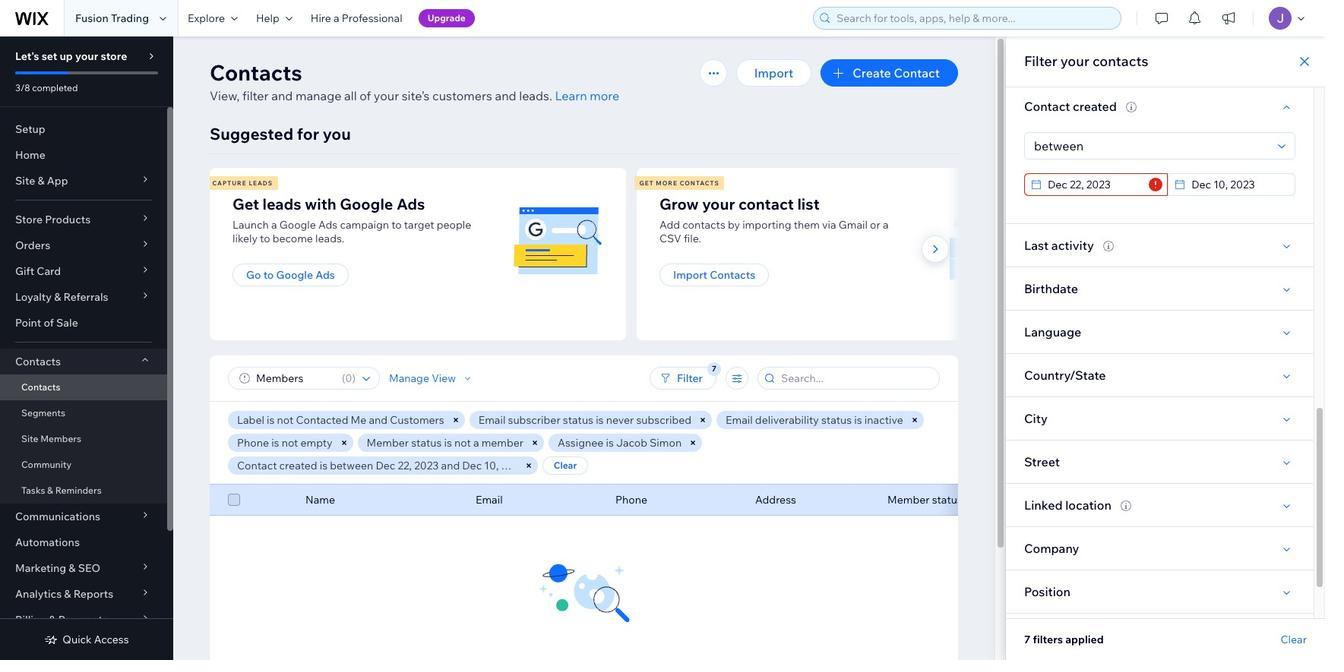 Task type: locate. For each thing, give the bounding box(es) containing it.
payments
[[58, 613, 108, 627]]

google up campaign on the left top of page
[[340, 195, 393, 214]]

contacts up contact created
[[1093, 52, 1149, 70]]

clear button
[[543, 457, 588, 475], [1281, 633, 1308, 647]]

contacts inside contacts view, filter and manage all of your site's customers and leads. learn more
[[210, 59, 302, 86]]

is left jacob at the left bottom of page
[[606, 436, 614, 450]]

quick
[[63, 633, 92, 647]]

0 horizontal spatial clear button
[[543, 457, 588, 475]]

phone down jacob at the left bottom of page
[[616, 493, 648, 507]]

contact for contact created is between dec 22, 2023 and dec 10, 2023
[[237, 459, 277, 473]]

home
[[15, 148, 45, 162]]

0 horizontal spatial clear
[[554, 460, 577, 471]]

1 horizontal spatial clear button
[[1281, 633, 1308, 647]]

)
[[352, 372, 356, 385]]

contacts view, filter and manage all of your site's customers and leads. learn more
[[210, 59, 620, 103]]

get
[[640, 179, 654, 187]]

contacts
[[210, 59, 302, 86], [710, 268, 756, 282], [15, 355, 61, 369], [21, 382, 60, 393]]

completed
[[32, 82, 78, 94]]

2023 right 22,
[[414, 459, 439, 473]]

1 vertical spatial clear
[[1281, 633, 1308, 647]]

0 horizontal spatial leads.
[[316, 232, 345, 246]]

communications button
[[0, 504, 167, 530]]

company
[[1025, 541, 1080, 556]]

& left reports
[[64, 588, 71, 601]]

& right the loyalty
[[54, 290, 61, 304]]

is down customers
[[444, 436, 452, 450]]

import inside import button
[[755, 65, 794, 81]]

0 horizontal spatial 2023
[[414, 459, 439, 473]]

explore
[[188, 11, 225, 25]]

& left seo at bottom
[[69, 562, 76, 575]]

me
[[351, 414, 367, 427]]

your
[[75, 49, 98, 63], [1061, 52, 1090, 70], [374, 88, 399, 103], [703, 195, 735, 214]]

site members
[[21, 433, 81, 445]]

created down filter your contacts
[[1074, 99, 1117, 114]]

Dec 22, 2023 field
[[1044, 174, 1145, 195]]

a down leads
[[271, 218, 277, 232]]

street
[[1025, 455, 1060, 470]]

go to google ads
[[246, 268, 335, 282]]

setup link
[[0, 116, 167, 142]]

ads inside button
[[316, 268, 335, 282]]

to
[[392, 218, 402, 232], [260, 232, 270, 246], [264, 268, 274, 282]]

import contacts button
[[660, 264, 769, 287]]

2023
[[414, 459, 439, 473], [501, 459, 526, 473]]

not left 'empty'
[[282, 436, 298, 450]]

1 horizontal spatial member
[[888, 493, 930, 507]]

email
[[479, 414, 506, 427], [726, 414, 753, 427], [476, 493, 503, 507]]

your right up
[[75, 49, 98, 63]]

contact down phone is not empty
[[237, 459, 277, 473]]

0 vertical spatial member
[[367, 436, 409, 450]]

products
[[45, 213, 91, 227]]

analytics
[[15, 588, 62, 601]]

tasks & reminders link
[[0, 478, 167, 504]]

created for contact created
[[1074, 99, 1117, 114]]

contacts up filter
[[210, 59, 302, 86]]

created
[[1074, 99, 1117, 114], [279, 459, 317, 473]]

filter inside "button"
[[677, 372, 703, 385]]

& for loyalty
[[54, 290, 61, 304]]

filter up subscribed
[[677, 372, 703, 385]]

your left the "site's"
[[374, 88, 399, 103]]

22,
[[398, 459, 412, 473]]

0 vertical spatial of
[[360, 88, 371, 103]]

1 vertical spatial import
[[674, 268, 708, 282]]

0 horizontal spatial contact
[[237, 459, 277, 473]]

1 horizontal spatial import
[[755, 65, 794, 81]]

manage
[[389, 372, 430, 385]]

import for import contacts
[[674, 268, 708, 282]]

1 horizontal spatial contact
[[894, 65, 940, 81]]

1 vertical spatial leads.
[[316, 232, 345, 246]]

None checkbox
[[228, 491, 240, 509]]

dec left the '10,'
[[462, 459, 482, 473]]

clear
[[554, 460, 577, 471], [1281, 633, 1308, 647]]

1 vertical spatial site
[[21, 433, 38, 445]]

contact for contact created
[[1025, 99, 1071, 114]]

is
[[267, 414, 275, 427], [596, 414, 604, 427], [855, 414, 863, 427], [271, 436, 279, 450], [444, 436, 452, 450], [606, 436, 614, 450], [320, 459, 328, 473]]

0 vertical spatial clear button
[[543, 457, 588, 475]]

label
[[237, 414, 265, 427]]

1 vertical spatial filter
[[677, 372, 703, 385]]

contact created
[[1025, 99, 1117, 114]]

of inside sidebar element
[[44, 316, 54, 330]]

1 horizontal spatial dec
[[462, 459, 482, 473]]

0 vertical spatial site
[[15, 174, 35, 188]]

2 2023 from the left
[[501, 459, 526, 473]]

1 horizontal spatial 2023
[[501, 459, 526, 473]]

import button
[[737, 59, 812, 87]]

& right tasks
[[47, 485, 53, 496]]

0 vertical spatial contact
[[894, 65, 940, 81]]

get leads with google ads launch a google ads campaign to target people likely to become leads.
[[233, 195, 472, 246]]

google down become
[[276, 268, 313, 282]]

csv
[[660, 232, 682, 246]]

0 vertical spatial clear
[[554, 460, 577, 471]]

label is not contacted me and customers
[[237, 414, 445, 427]]

0 vertical spatial contacts
[[1093, 52, 1149, 70]]

2023 right the '10,'
[[501, 459, 526, 473]]

gmail
[[839, 218, 868, 232]]

member for member status
[[888, 493, 930, 507]]

get more contacts
[[640, 179, 720, 187]]

1 vertical spatial contacts
[[683, 218, 726, 232]]

phone down 'label'
[[237, 436, 269, 450]]

contacts down the 'point of sale'
[[15, 355, 61, 369]]

2 vertical spatial ads
[[316, 268, 335, 282]]

site for site & app
[[15, 174, 35, 188]]

leads. inside contacts view, filter and manage all of your site's customers and leads. learn more
[[519, 88, 553, 103]]

a
[[334, 11, 340, 25], [271, 218, 277, 232], [883, 218, 889, 232], [474, 436, 479, 450]]

and right 'customers'
[[495, 88, 517, 103]]

store products
[[15, 213, 91, 227]]

fusion trading
[[75, 11, 149, 25]]

1 vertical spatial member
[[888, 493, 930, 507]]

email left deliverability
[[726, 414, 753, 427]]

0 horizontal spatial filter
[[677, 372, 703, 385]]

and
[[272, 88, 293, 103], [495, 88, 517, 103], [369, 414, 388, 427], [441, 459, 460, 473]]

your up by
[[703, 195, 735, 214]]

upgrade
[[428, 12, 466, 24]]

members
[[40, 433, 81, 445]]

create contact button
[[821, 59, 959, 87]]

& for site
[[38, 174, 45, 188]]

leads. left learn
[[519, 88, 553, 103]]

phone is not empty
[[237, 436, 333, 450]]

2 vertical spatial contact
[[237, 459, 277, 473]]

0 horizontal spatial member
[[367, 436, 409, 450]]

grow your contact list add contacts by importing them via gmail or a csv file.
[[660, 195, 889, 246]]

seo
[[78, 562, 100, 575]]

activity
[[1052, 238, 1095, 253]]

contacts inside button
[[710, 268, 756, 282]]

to left target
[[392, 218, 402, 232]]

leads
[[249, 179, 273, 187]]

quick access button
[[44, 633, 129, 647]]

store products button
[[0, 207, 167, 233]]

contacts link
[[0, 375, 167, 401]]

site
[[15, 174, 35, 188], [21, 433, 38, 445]]

your inside sidebar element
[[75, 49, 98, 63]]

1 horizontal spatial contacts
[[1093, 52, 1149, 70]]

not left member
[[455, 436, 471, 450]]

and right me
[[369, 414, 388, 427]]

1 horizontal spatial of
[[360, 88, 371, 103]]

of left the sale
[[44, 316, 54, 330]]

& left app
[[38, 174, 45, 188]]

contact down filter your contacts
[[1025, 99, 1071, 114]]

simon
[[650, 436, 682, 450]]

campaign
[[340, 218, 389, 232]]

to right go on the left of the page
[[264, 268, 274, 282]]

site down segments
[[21, 433, 38, 445]]

0 vertical spatial created
[[1074, 99, 1117, 114]]

1 horizontal spatial phone
[[616, 493, 648, 507]]

ads down get leads with google ads launch a google ads campaign to target people likely to become leads.
[[316, 268, 335, 282]]

1 2023 from the left
[[414, 459, 439, 473]]

contacts up segments
[[21, 382, 60, 393]]

filter up contact created
[[1025, 52, 1058, 70]]

create contact
[[853, 65, 940, 81]]

learn more button
[[555, 87, 620, 105]]

list containing get leads with google ads
[[208, 168, 1060, 341]]

manage view button
[[389, 372, 474, 385]]

go to google ads button
[[233, 264, 349, 287]]

1 horizontal spatial leads.
[[519, 88, 553, 103]]

2 horizontal spatial contact
[[1025, 99, 1071, 114]]

a right "hire"
[[334, 11, 340, 25]]

gift card button
[[0, 258, 167, 284]]

1 vertical spatial ads
[[319, 218, 338, 232]]

location
[[1066, 498, 1112, 513]]

google down leads
[[280, 218, 316, 232]]

2 dec from the left
[[462, 459, 482, 473]]

3/8 completed
[[15, 82, 78, 94]]

0 horizontal spatial import
[[674, 268, 708, 282]]

phone
[[237, 436, 269, 450], [616, 493, 648, 507]]

orders button
[[0, 233, 167, 258]]

address
[[756, 493, 797, 507]]

loyalty & referrals button
[[0, 284, 167, 310]]

site inside popup button
[[15, 174, 35, 188]]

contacts left by
[[683, 218, 726, 232]]

import contacts
[[674, 268, 756, 282]]

professional
[[342, 11, 403, 25]]

& for tasks
[[47, 485, 53, 496]]

Unsaved view field
[[252, 368, 337, 389]]

1 dec from the left
[[376, 459, 396, 473]]

your inside contacts view, filter and manage all of your site's customers and leads. learn more
[[374, 88, 399, 103]]

file.
[[684, 232, 702, 246]]

contact right create
[[894, 65, 940, 81]]

a inside get leads with google ads launch a google ads campaign to target people likely to become leads.
[[271, 218, 277, 232]]

& for billing
[[49, 613, 56, 627]]

& for marketing
[[69, 562, 76, 575]]

suggested
[[210, 124, 294, 144]]

is left inactive
[[855, 414, 863, 427]]

list
[[208, 168, 1060, 341]]

contacts down by
[[710, 268, 756, 282]]

filter for filter your contacts
[[1025, 52, 1058, 70]]

created down phone is not empty
[[279, 459, 317, 473]]

hire a professional
[[311, 11, 403, 25]]

0 vertical spatial leads.
[[519, 88, 553, 103]]

1 horizontal spatial created
[[1074, 99, 1117, 114]]

name
[[306, 493, 335, 507]]

not up phone is not empty
[[277, 414, 294, 427]]

site down home
[[15, 174, 35, 188]]

member for member status is not a member
[[367, 436, 409, 450]]

to right likely
[[260, 232, 270, 246]]

importing
[[743, 218, 792, 232]]

email up member
[[479, 414, 506, 427]]

community link
[[0, 452, 167, 478]]

0 vertical spatial filter
[[1025, 52, 1058, 70]]

by
[[728, 218, 740, 232]]

Dec 10, 2023 field
[[1188, 174, 1291, 195]]

(
[[342, 372, 345, 385]]

leads. down with
[[316, 232, 345, 246]]

get
[[233, 195, 259, 214]]

0 horizontal spatial created
[[279, 459, 317, 473]]

0 horizontal spatial phone
[[237, 436, 269, 450]]

0 vertical spatial import
[[755, 65, 794, 81]]

a right or
[[883, 218, 889, 232]]

0 horizontal spatial contacts
[[683, 218, 726, 232]]

0 horizontal spatial of
[[44, 316, 54, 330]]

& right "billing"
[[49, 613, 56, 627]]

import inside button
[[674, 268, 708, 282]]

point of sale
[[15, 316, 78, 330]]

1 horizontal spatial filter
[[1025, 52, 1058, 70]]

filters
[[1033, 633, 1064, 647]]

dec left 22,
[[376, 459, 396, 473]]

1 vertical spatial phone
[[616, 493, 648, 507]]

1 vertical spatial created
[[279, 459, 317, 473]]

reports
[[73, 588, 113, 601]]

0 horizontal spatial dec
[[376, 459, 396, 473]]

0 vertical spatial google
[[340, 195, 393, 214]]

let's set up your store
[[15, 49, 127, 63]]

email down the '10,'
[[476, 493, 503, 507]]

0 vertical spatial phone
[[237, 436, 269, 450]]

ads up target
[[397, 195, 425, 214]]

not for contacted
[[277, 414, 294, 427]]

not for empty
[[282, 436, 298, 450]]

ads down with
[[319, 218, 338, 232]]

1 vertical spatial contact
[[1025, 99, 1071, 114]]

assignee is jacob simon
[[558, 436, 682, 450]]

of right all
[[360, 88, 371, 103]]

1 vertical spatial of
[[44, 316, 54, 330]]

your up contact created
[[1061, 52, 1090, 70]]

help
[[256, 11, 280, 25]]

2 vertical spatial google
[[276, 268, 313, 282]]



Task type: describe. For each thing, give the bounding box(es) containing it.
is left never
[[596, 414, 604, 427]]

leads
[[263, 195, 302, 214]]

last
[[1025, 238, 1049, 253]]

hire
[[311, 11, 331, 25]]

leads. inside get leads with google ads launch a google ads campaign to target people likely to become leads.
[[316, 232, 345, 246]]

import for import
[[755, 65, 794, 81]]

or
[[871, 218, 881, 232]]

& for analytics
[[64, 588, 71, 601]]

fusion
[[75, 11, 109, 25]]

add
[[660, 218, 681, 232]]

hire a professional link
[[302, 0, 412, 36]]

member status is not a member
[[367, 436, 524, 450]]

country/state
[[1025, 368, 1107, 383]]

and down member status is not a member on the left bottom
[[441, 459, 460, 473]]

Search for tools, apps, help & more... field
[[832, 8, 1117, 29]]

you
[[323, 124, 351, 144]]

card
[[37, 265, 61, 278]]

contacts inside popup button
[[15, 355, 61, 369]]

is left 'empty'
[[271, 436, 279, 450]]

google inside button
[[276, 268, 313, 282]]

your inside the grow your contact list add contacts by importing them via gmail or a csv file.
[[703, 195, 735, 214]]

tasks & reminders
[[21, 485, 102, 496]]

sidebar element
[[0, 36, 173, 661]]

birthdate
[[1025, 281, 1079, 296]]

automations link
[[0, 530, 167, 556]]

more
[[590, 88, 620, 103]]

a left member
[[474, 436, 479, 450]]

loyalty & referrals
[[15, 290, 108, 304]]

1 vertical spatial clear button
[[1281, 633, 1308, 647]]

filter for filter
[[677, 372, 703, 385]]

last activity
[[1025, 238, 1095, 253]]

member
[[482, 436, 524, 450]]

gift card
[[15, 265, 61, 278]]

setup
[[15, 122, 45, 136]]

is down 'empty'
[[320, 459, 328, 473]]

1 horizontal spatial clear
[[1281, 633, 1308, 647]]

linked location
[[1025, 498, 1112, 513]]

people
[[437, 218, 472, 232]]

of inside contacts view, filter and manage all of your site's customers and leads. learn more
[[360, 88, 371, 103]]

go
[[246, 268, 261, 282]]

empty
[[301, 436, 333, 450]]

inactive
[[865, 414, 904, 427]]

0 vertical spatial ads
[[397, 195, 425, 214]]

linked
[[1025, 498, 1063, 513]]

3/8
[[15, 82, 30, 94]]

sale
[[56, 316, 78, 330]]

contact inside button
[[894, 65, 940, 81]]

tasks
[[21, 485, 45, 496]]

app
[[47, 174, 68, 188]]

1 vertical spatial google
[[280, 218, 316, 232]]

filter button
[[650, 367, 717, 390]]

list
[[798, 195, 820, 214]]

Select an option field
[[1030, 133, 1274, 159]]

orders
[[15, 239, 50, 252]]

city
[[1025, 411, 1048, 426]]

deliverability
[[756, 414, 819, 427]]

all
[[344, 88, 357, 103]]

automations
[[15, 536, 80, 550]]

( 0 )
[[342, 372, 356, 385]]

contacts inside the grow your contact list add contacts by importing them via gmail or a csv file.
[[683, 218, 726, 232]]

filter
[[243, 88, 269, 103]]

community
[[21, 459, 72, 471]]

quick access
[[63, 633, 129, 647]]

contact
[[739, 195, 794, 214]]

email subscriber status is never subscribed
[[479, 414, 692, 427]]

let's
[[15, 49, 39, 63]]

learn
[[555, 88, 587, 103]]

contacts button
[[0, 349, 167, 375]]

created for contact created is between dec 22, 2023 and dec 10, 2023
[[279, 459, 317, 473]]

is right 'label'
[[267, 414, 275, 427]]

become
[[273, 232, 313, 246]]

and right filter
[[272, 88, 293, 103]]

likely
[[233, 232, 258, 246]]

Search... field
[[777, 368, 935, 389]]

email for email subscriber status is never subscribed
[[479, 414, 506, 427]]

0
[[345, 372, 352, 385]]

site & app
[[15, 174, 68, 188]]

site for site members
[[21, 433, 38, 445]]

home link
[[0, 142, 167, 168]]

subscriber
[[508, 414, 561, 427]]

email for email deliverability status is inactive
[[726, 414, 753, 427]]

manage
[[296, 88, 342, 103]]

a inside hire a professional link
[[334, 11, 340, 25]]

phone for phone
[[616, 493, 648, 507]]

assignee
[[558, 436, 604, 450]]

store
[[101, 49, 127, 63]]

suggested for you
[[210, 124, 351, 144]]

contact created is between dec 22, 2023 and dec 10, 2023
[[237, 459, 526, 473]]

segments link
[[0, 401, 167, 426]]

reminders
[[55, 485, 102, 496]]

referrals
[[63, 290, 108, 304]]

7
[[1025, 633, 1031, 647]]

subscribed
[[637, 414, 692, 427]]

capture leads
[[212, 179, 273, 187]]

marketing
[[15, 562, 66, 575]]

filter your contacts
[[1025, 52, 1149, 70]]

never
[[606, 414, 634, 427]]

analytics & reports button
[[0, 582, 167, 607]]

billing & payments
[[15, 613, 108, 627]]

billing
[[15, 613, 46, 627]]

language
[[1025, 325, 1082, 340]]

to inside button
[[264, 268, 274, 282]]

a inside the grow your contact list add contacts by importing them via gmail or a csv file.
[[883, 218, 889, 232]]

phone for phone is not empty
[[237, 436, 269, 450]]

site members link
[[0, 426, 167, 452]]



Task type: vqa. For each thing, say whether or not it's contained in the screenshot.
the right Invoices
no



